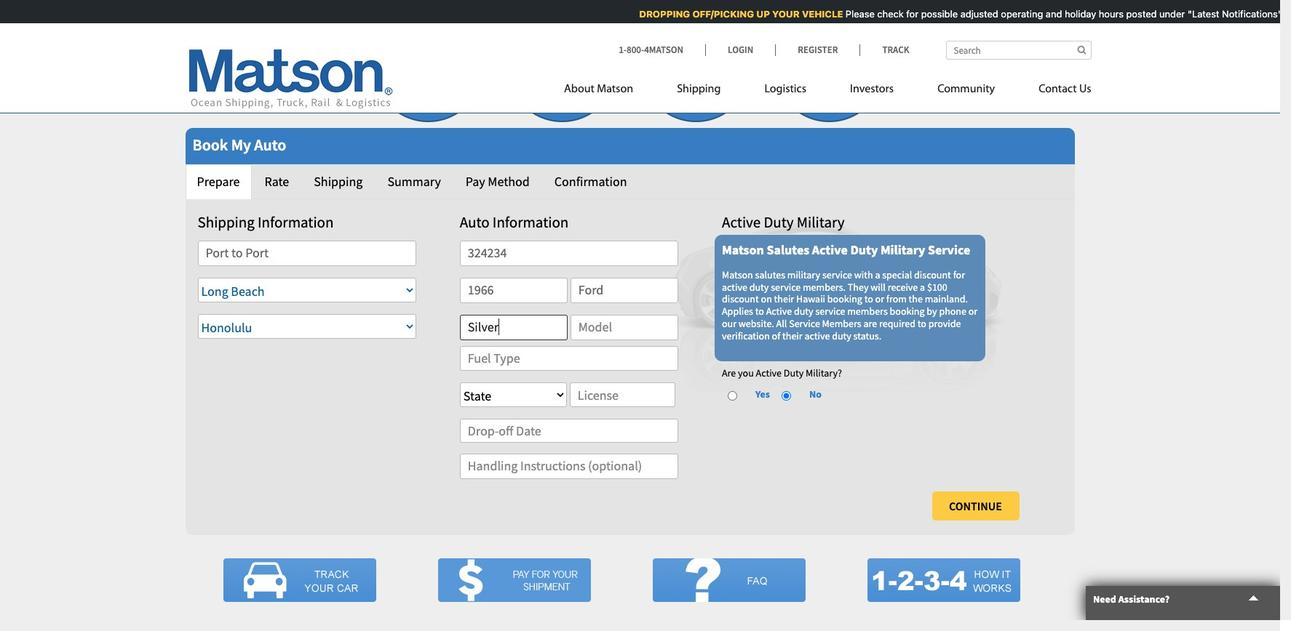 Task type: locate. For each thing, give the bounding box(es) containing it.
0 horizontal spatial discount
[[722, 293, 759, 306]]

0 horizontal spatial shipping link
[[302, 164, 374, 199]]

their right the on
[[774, 293, 794, 306]]

0 vertical spatial duty
[[749, 281, 769, 294]]

auto down pay
[[460, 212, 490, 232]]

matson inside matson salutes military service with a special discount for active duty service members.  they will receive a $100 discount on their hawaii booking to or from the mainland. applies to active duty service members booking by phone or our website. all service members are required to provide verification of their active duty status.
[[722, 268, 753, 281]]

1 vertical spatial for
[[953, 268, 965, 281]]

1-800-4matson link
[[619, 44, 705, 56]]

members.
[[803, 281, 846, 294]]

for right $100
[[953, 268, 965, 281]]

booking left by
[[890, 305, 925, 318]]

1 vertical spatial duty
[[794, 305, 813, 318]]

members
[[847, 305, 888, 318]]

shipping
[[677, 84, 721, 95], [314, 173, 363, 190], [198, 212, 255, 232]]

active up military
[[812, 242, 848, 258]]

discount up mainland.
[[914, 268, 951, 281]]

shipping link
[[655, 76, 743, 106], [302, 164, 374, 199]]

0 horizontal spatial track vehicle image
[[223, 559, 376, 603]]

their right of
[[782, 329, 803, 343]]

for inside matson salutes military service with a special discount for active duty service members.  they will receive a $100 discount on their hawaii booking to or from the mainland. applies to active duty service members booking by phone or our website. all service members are required to provide verification of their active duty status.
[[953, 268, 965, 281]]

0 vertical spatial shipping
[[677, 84, 721, 95]]

duty right all
[[794, 305, 813, 318]]

0 vertical spatial for
[[905, 8, 917, 20]]

rate
[[265, 173, 289, 190]]

1 vertical spatial discount
[[722, 293, 759, 306]]

active inside matson salutes military service with a special discount for active duty service members.  they will receive a $100 discount on their hawaii booking to or from the mainland. applies to active duty service members booking by phone or our website. all service members are required to provide verification of their active duty status.
[[766, 305, 792, 318]]

or right phone
[[969, 305, 978, 318]]

service
[[822, 268, 852, 281], [771, 281, 801, 294], [815, 305, 845, 318]]

duty
[[749, 281, 769, 294], [794, 305, 813, 318], [832, 329, 851, 343]]

1 horizontal spatial active
[[805, 329, 830, 343]]

blue matson logo with ocean, shipping, truck, rail and logistics written beneath it. image
[[189, 50, 393, 109]]

salutes
[[767, 242, 809, 258]]

a right with
[[875, 268, 880, 281]]

register
[[798, 44, 838, 56]]

matson up the salutes on the right top of page
[[722, 242, 764, 258]]

information for shipping information
[[258, 212, 334, 232]]

your
[[771, 8, 798, 20]]

2 vertical spatial shipping
[[198, 212, 255, 232]]

will
[[871, 281, 886, 294]]

their
[[774, 293, 794, 306], [782, 329, 803, 343]]

0 horizontal spatial duty
[[749, 281, 769, 294]]

members
[[822, 317, 861, 330]]

None text field
[[198, 241, 416, 266]]

1 horizontal spatial duty
[[794, 305, 813, 318]]

0 horizontal spatial information
[[258, 212, 334, 232]]

1 vertical spatial auto
[[460, 212, 490, 232]]

or left from
[[875, 293, 884, 306]]

phone
[[939, 305, 966, 318]]

1 horizontal spatial for
[[953, 268, 965, 281]]

matson right about
[[597, 84, 633, 95]]

shipping down 4matson
[[677, 84, 721, 95]]

shipping right rate
[[314, 173, 363, 190]]

matson
[[597, 84, 633, 95], [722, 242, 764, 258], [722, 268, 753, 281]]

rate link
[[253, 164, 301, 199]]

Search search field
[[946, 41, 1091, 60]]

matson inside top menu navigation
[[597, 84, 633, 95]]

the
[[909, 293, 923, 306]]

to right applies
[[755, 305, 764, 318]]

track link
[[860, 44, 909, 56]]

Yes radio
[[728, 391, 737, 401]]

None search field
[[946, 41, 1091, 60]]

information down rate link
[[258, 212, 334, 232]]

1 horizontal spatial discount
[[914, 268, 951, 281]]

service right all
[[789, 317, 820, 330]]

a left $100
[[920, 281, 925, 294]]

1 horizontal spatial a
[[920, 281, 925, 294]]

Fuel Type text field
[[460, 346, 678, 371]]

None submit
[[932, 492, 1019, 521]]

active duty military
[[722, 212, 845, 232]]

prepare
[[197, 173, 240, 190]]

1 vertical spatial matson
[[722, 242, 764, 258]]

service up $100
[[928, 242, 970, 258]]

1 vertical spatial their
[[782, 329, 803, 343]]

from
[[886, 293, 907, 306]]

pay                                                 method
[[466, 173, 530, 190]]

service inside matson salutes military service with a special discount for active duty service members.  they will receive a $100 discount on their hawaii booking to or from the mainland. applies to active duty service members booking by phone or our website. all service members are required to provide verification of their active duty status.
[[789, 317, 820, 330]]

Handling Instructions (optional) text field
[[460, 454, 678, 480]]

2 information from the left
[[493, 212, 569, 232]]

yes
[[755, 388, 770, 401]]

pay
[[466, 173, 485, 190]]

active down hawaii
[[805, 329, 830, 343]]

need assistance?
[[1093, 593, 1170, 606]]

1 vertical spatial duty
[[850, 242, 878, 258]]

on
[[761, 293, 772, 306]]

active
[[722, 281, 747, 294], [805, 329, 830, 343]]

to
[[864, 293, 873, 306], [755, 305, 764, 318], [918, 317, 926, 330]]

check
[[876, 8, 902, 20]]

to up are
[[864, 293, 873, 306]]

website.
[[739, 317, 774, 330]]

contact us link
[[1017, 76, 1091, 106]]

matson left the salutes on the right top of page
[[722, 268, 753, 281]]

and
[[1044, 8, 1060, 20]]

summary link
[[376, 164, 453, 199]]

shipping information
[[198, 212, 334, 232]]

discount left the on
[[722, 293, 759, 306]]

required
[[879, 317, 916, 330]]

duty up applies
[[749, 281, 769, 294]]

0 horizontal spatial active
[[722, 281, 747, 294]]

active up of
[[766, 305, 792, 318]]

VIN text field
[[460, 241, 678, 266]]

duty up "salutes"
[[764, 212, 794, 232]]

0 vertical spatial service
[[928, 242, 970, 258]]

2 horizontal spatial duty
[[832, 329, 851, 343]]

shipping link down 4matson
[[655, 76, 743, 106]]

1 horizontal spatial military
[[881, 242, 925, 258]]

2 vertical spatial matson
[[722, 268, 753, 281]]

information for auto information
[[493, 212, 569, 232]]

duty up "no" option
[[784, 367, 804, 380]]

active
[[722, 212, 761, 232], [812, 242, 848, 258], [766, 305, 792, 318], [756, 367, 782, 380]]

pay                                                 method link
[[454, 164, 541, 199]]

military
[[797, 212, 845, 232], [881, 242, 925, 258]]

1 information from the left
[[258, 212, 334, 232]]

or
[[875, 293, 884, 306], [969, 305, 978, 318]]

military up special
[[881, 242, 925, 258]]

for right check
[[905, 8, 917, 20]]

booking
[[827, 293, 862, 306], [890, 305, 925, 318]]

shipping down prepare link
[[198, 212, 255, 232]]

logistics link
[[743, 76, 828, 106]]

booking up members
[[827, 293, 862, 306]]

operating
[[999, 8, 1041, 20]]

0 horizontal spatial auto
[[254, 135, 286, 155]]

$100
[[927, 281, 947, 294]]

shipping link right rate link
[[302, 164, 374, 199]]

hawaii
[[796, 293, 825, 306]]

0 vertical spatial duty
[[764, 212, 794, 232]]

1 horizontal spatial information
[[493, 212, 569, 232]]

dropping
[[638, 8, 688, 20]]

0 vertical spatial military
[[797, 212, 845, 232]]

track
[[882, 44, 909, 56]]

you
[[738, 367, 754, 380]]

adjusted
[[959, 8, 997, 20]]

0 vertical spatial shipping link
[[655, 76, 743, 106]]

auto right my
[[254, 135, 286, 155]]

0 horizontal spatial to
[[755, 305, 764, 318]]

dropping off/picking up your vehicle please check for possible adjusted operating and holiday hours posted under "latest notifications" be
[[638, 8, 1291, 20]]

1 vertical spatial service
[[789, 317, 820, 330]]

2 horizontal spatial to
[[918, 317, 926, 330]]

0 vertical spatial matson
[[597, 84, 633, 95]]

1 horizontal spatial shipping link
[[655, 76, 743, 106]]

military up matson salutes active duty military service on the top of page
[[797, 212, 845, 232]]

us
[[1079, 84, 1091, 95]]

top menu navigation
[[564, 76, 1091, 106]]

2 horizontal spatial shipping
[[677, 84, 721, 95]]

matson for matson salutes military service with a special discount for active duty service members.  they will receive a $100 discount on their hawaii booking to or from the mainland. applies to active duty service members booking by phone or our website. all service members are required to provide verification of their active duty status.
[[722, 268, 753, 281]]

"latest
[[1186, 8, 1218, 20]]

Color text field
[[460, 315, 567, 340]]

delivery
[[677, 84, 715, 96]]

1 horizontal spatial track vehicle image
[[438, 559, 591, 603]]

track vehicle image
[[223, 559, 376, 603], [438, 559, 591, 603]]

to left by
[[918, 317, 926, 330]]

1 horizontal spatial shipping
[[314, 173, 363, 190]]

possible
[[919, 8, 956, 20]]

0 horizontal spatial service
[[789, 317, 820, 330]]

verification
[[722, 329, 770, 343]]

1 horizontal spatial booking
[[890, 305, 925, 318]]

information down method in the top left of the page
[[493, 212, 569, 232]]

1 vertical spatial shipping
[[314, 173, 363, 190]]

a
[[875, 268, 880, 281], [920, 281, 925, 294]]

0 horizontal spatial for
[[905, 8, 917, 20]]

2 vertical spatial duty
[[784, 367, 804, 380]]

for
[[905, 8, 917, 20], [953, 268, 965, 281]]

are you active duty military?
[[722, 367, 842, 380]]

community
[[937, 84, 995, 95]]

active up applies
[[722, 281, 747, 294]]

duty up with
[[850, 242, 878, 258]]

of
[[772, 329, 780, 343]]

1 vertical spatial active
[[805, 329, 830, 343]]

duty left status.
[[832, 329, 851, 343]]



Task type: describe. For each thing, give the bounding box(es) containing it.
contact us
[[1039, 84, 1091, 95]]

are
[[864, 317, 877, 330]]

search image
[[1077, 45, 1086, 55]]

method
[[488, 173, 530, 190]]

2 vertical spatial duty
[[832, 329, 851, 343]]

about
[[564, 84, 594, 95]]

1 horizontal spatial to
[[864, 293, 873, 306]]

License text field
[[570, 383, 675, 408]]

800-
[[627, 44, 644, 56]]

with
[[854, 268, 873, 281]]

preparation
[[534, 84, 590, 96]]

0 horizontal spatial booking
[[827, 293, 862, 306]]

duty for are you active duty military?
[[784, 367, 804, 380]]

Model text field
[[570, 315, 678, 340]]

Drop-off Date text field
[[460, 419, 678, 443]]

under
[[1158, 8, 1183, 20]]

are
[[722, 367, 736, 380]]

2 track vehicle image from the left
[[438, 559, 591, 603]]

No radio
[[782, 391, 791, 401]]

notifications"
[[1220, 8, 1281, 20]]

0 vertical spatial their
[[774, 293, 794, 306]]

about matson link
[[564, 76, 655, 106]]

0 vertical spatial discount
[[914, 268, 951, 281]]

0 horizontal spatial a
[[875, 268, 880, 281]]

1 vertical spatial military
[[881, 242, 925, 258]]

special
[[882, 268, 912, 281]]

about matson
[[564, 84, 633, 95]]

service up all
[[771, 281, 801, 294]]

all
[[776, 317, 787, 330]]

salutes
[[755, 268, 785, 281]]

posted
[[1125, 8, 1155, 20]]

book my auto
[[193, 135, 286, 155]]

login link
[[705, 44, 775, 56]]

summary
[[387, 173, 441, 190]]

community link
[[916, 76, 1017, 106]]

duty for matson salutes active duty military service
[[850, 242, 878, 258]]

active up the salutes on the right top of page
[[722, 212, 761, 232]]

shipping inside top menu navigation
[[677, 84, 721, 95]]

login
[[728, 44, 753, 56]]

provide
[[928, 317, 961, 330]]

need
[[1093, 593, 1116, 606]]

Make text field
[[570, 278, 678, 303]]

1 horizontal spatial auto
[[460, 212, 490, 232]]

confirmation
[[554, 173, 627, 190]]

assistance?
[[1118, 593, 1170, 606]]

by
[[927, 305, 937, 318]]

confirmation link
[[543, 164, 639, 199]]

1-
[[619, 44, 627, 56]]

service down matson salutes active duty military service on the top of page
[[822, 268, 852, 281]]

1 track vehicle image from the left
[[223, 559, 376, 603]]

military?
[[806, 367, 842, 380]]

matson salutes active duty military service
[[722, 242, 970, 258]]

off/picking
[[691, 8, 752, 20]]

register link
[[775, 44, 860, 56]]

status.
[[853, 329, 881, 343]]

investors
[[850, 84, 894, 95]]

up
[[755, 8, 768, 20]]

my
[[231, 135, 251, 155]]

our
[[722, 317, 737, 330]]

please
[[844, 8, 873, 20]]

no
[[809, 388, 822, 401]]

be
[[1283, 8, 1291, 20]]

active up yes
[[756, 367, 782, 380]]

hours
[[1097, 8, 1122, 20]]

service down members.
[[815, 305, 845, 318]]

logistics
[[764, 84, 806, 95]]

matson for matson salutes active duty military service
[[722, 242, 764, 258]]

0 vertical spatial active
[[722, 281, 747, 294]]

0 horizontal spatial military
[[797, 212, 845, 232]]

vehicle
[[800, 8, 842, 20]]

applies
[[722, 305, 753, 318]]

0 horizontal spatial or
[[875, 293, 884, 306]]

investors link
[[828, 76, 916, 106]]

1-800-4matson
[[619, 44, 683, 56]]

1 vertical spatial shipping link
[[302, 164, 374, 199]]

Year text field
[[460, 278, 567, 303]]

0 horizontal spatial shipping
[[198, 212, 255, 232]]

4
[[821, 24, 838, 68]]

prepare link
[[185, 164, 251, 199]]

contact
[[1039, 84, 1077, 95]]

1 horizontal spatial or
[[969, 305, 978, 318]]

receive
[[888, 281, 918, 294]]

matson salutes military service with a special discount for active duty service members.  they will receive a $100 discount on their hawaii booking to or from the mainland. applies to active duty service members booking by phone or our website. all service members are required to provide verification of their active duty status.
[[722, 268, 978, 343]]

holiday
[[1063, 8, 1095, 20]]

1 horizontal spatial service
[[928, 242, 970, 258]]

4matson
[[644, 44, 683, 56]]

military
[[787, 268, 820, 281]]

0 vertical spatial auto
[[254, 135, 286, 155]]

book
[[193, 135, 228, 155]]

auto information
[[460, 212, 569, 232]]

mainland.
[[925, 293, 968, 306]]

they
[[848, 281, 869, 294]]



Task type: vqa. For each thing, say whether or not it's contained in the screenshot.
the Active in the MATSON SALUTES MILITARY SERVICE WITH A SPECIAL DISCOUNT FOR ACTIVE DUTY SERVICE MEMBERS.  THEY WILL RECEIVE A $100 DISCOUNT ON THEIR HAWAII BOOKING TO OR FROM THE MAINLAND. APPLIES TO ACTIVE DUTY SERVICE MEMBERS BOOKING BY PHONE OR OUR WEBSITE. ALL SERVICE MEMBERS ARE REQUIRED TO PROVIDE VERIFICATION OF THEIR ACTIVE DUTY STATUS.
yes



